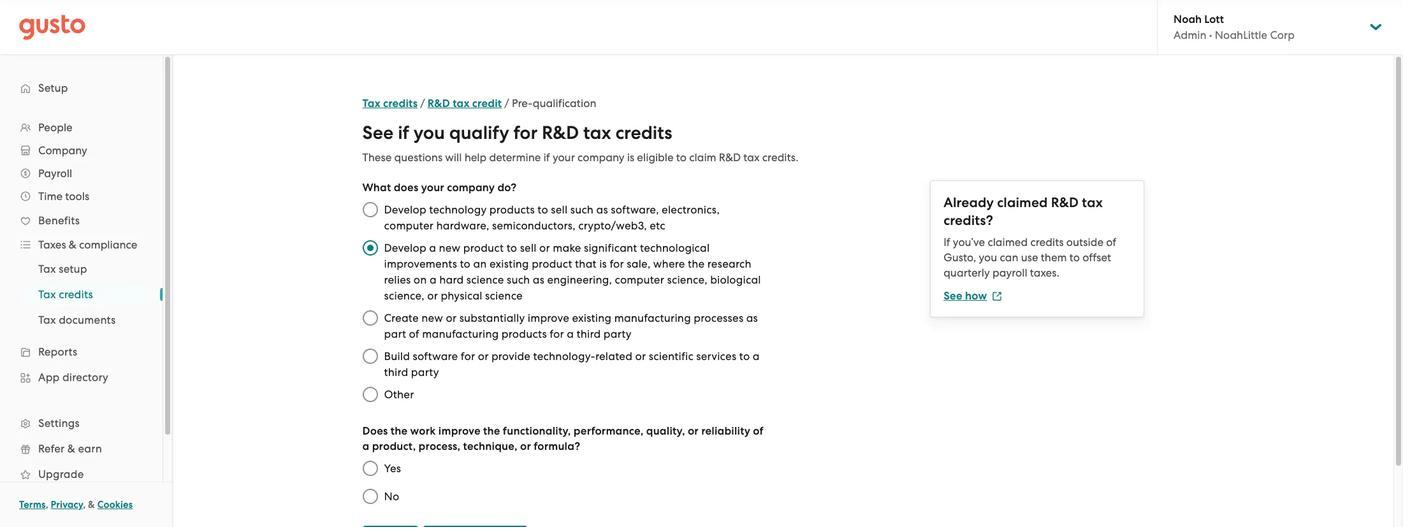 Task type: vqa. For each thing, say whether or not it's contained in the screenshot.
integration,
no



Task type: describe. For each thing, give the bounding box(es) containing it.
for inside create new or substantially improve existing manufacturing processes as part of manufacturing products for a third party
[[550, 328, 564, 340]]

as inside create new or substantially improve existing manufacturing processes as part of manufacturing products for a third party
[[746, 312, 758, 325]]

refer & earn
[[38, 442, 102, 455]]

1 horizontal spatial the
[[483, 425, 500, 438]]

gusto,
[[944, 251, 976, 264]]

see how link
[[944, 289, 1002, 303]]

Other radio
[[356, 381, 384, 409]]

functionality,
[[503, 425, 571, 438]]

where
[[653, 258, 685, 270]]

people button
[[13, 116, 150, 139]]

reports link
[[13, 340, 150, 363]]

settings
[[38, 417, 80, 430]]

cookies button
[[97, 497, 133, 513]]

relies
[[384, 274, 411, 286]]

third inside build software for or provide technology-related or scientific services to a third party
[[384, 366, 408, 379]]

a inside create new or substantially improve existing manufacturing processes as part of manufacturing products for a third party
[[567, 328, 574, 340]]

if
[[944, 236, 950, 249]]

setup link
[[13, 77, 150, 99]]

scientific
[[649, 350, 694, 363]]

new inside create new or substantially improve existing manufacturing processes as part of manufacturing products for a third party
[[422, 312, 443, 325]]

1 , from the left
[[46, 499, 48, 511]]

privacy link
[[51, 499, 83, 511]]

or right quality,
[[688, 425, 699, 438]]

improvements
[[384, 258, 457, 270]]

to down semiconductors,
[[507, 242, 517, 254]]

tools
[[65, 190, 89, 203]]

tax for tax documents
[[38, 314, 56, 326]]

outside
[[1067, 236, 1104, 249]]

physical
[[441, 289, 482, 302]]

compliance
[[79, 238, 137, 251]]

third inside create new or substantially improve existing manufacturing processes as part of manufacturing products for a third party
[[577, 328, 601, 340]]

terms link
[[19, 499, 46, 511]]

to inside develop technology products to sell such as software, electronics, computer hardware, semiconductors, crypto/web3, etc
[[538, 203, 548, 216]]

or left physical
[[427, 289, 438, 302]]

1 horizontal spatial science,
[[667, 274, 708, 286]]

No radio
[[356, 483, 384, 511]]

cookies
[[97, 499, 133, 511]]

do?
[[498, 181, 517, 194]]

determine
[[489, 151, 541, 164]]

payroll
[[993, 266, 1027, 279]]

0 vertical spatial is
[[627, 151, 634, 164]]

of for create new or substantially improve existing manufacturing processes as part of manufacturing products for a third party
[[409, 328, 419, 340]]

does the work improve the functionality, performance, quality, or reliability of a product, process, technique, or formula?
[[362, 425, 764, 453]]

technique,
[[463, 440, 518, 453]]

how
[[965, 289, 987, 303]]

sell inside develop technology products to sell such as software, electronics, computer hardware, semiconductors, crypto/web3, etc
[[551, 203, 568, 216]]

software
[[413, 350, 458, 363]]

0 horizontal spatial company
[[447, 181, 495, 194]]

technology
[[429, 203, 487, 216]]

develop a new product to sell or make significant technological improvements to an existing product that is for sale, where the research relies on a hard science such as engineering, computer science, biological science, or physical science
[[384, 242, 761, 302]]

privacy
[[51, 499, 83, 511]]

2 , from the left
[[83, 499, 86, 511]]

party inside build software for or provide technology-related or scientific services to a third party
[[411, 366, 439, 379]]

tax documents link
[[23, 309, 150, 332]]

Create new or substantially improve existing manufacturing processes as part of manufacturing products for a third party radio
[[356, 304, 384, 332]]

these questions will help determine if your company is eligible to claim r&d tax credits.
[[362, 151, 799, 164]]

0 horizontal spatial you
[[414, 122, 445, 144]]

no
[[384, 490, 399, 503]]

taxes & compliance
[[38, 238, 137, 251]]

Build software for or provide technology-related or scientific services to a third party radio
[[356, 342, 384, 370]]

significant
[[584, 242, 637, 254]]

see for see how
[[944, 289, 963, 303]]

an
[[473, 258, 487, 270]]

the inside develop a new product to sell or make significant technological improvements to an existing product that is for sale, where the research relies on a hard science such as engineering, computer science, biological science, or physical science
[[688, 258, 705, 270]]

you've
[[953, 236, 985, 249]]

improve inside create new or substantially improve existing manufacturing processes as part of manufacturing products for a third party
[[528, 312, 569, 325]]

already
[[944, 194, 994, 211]]

settings link
[[13, 412, 150, 435]]

tax for tax credits
[[38, 288, 56, 301]]

computer inside develop a new product to sell or make significant technological improvements to an existing product that is for sale, where the research relies on a hard science such as engineering, computer science, biological science, or physical science
[[615, 274, 664, 286]]

a up improvements
[[429, 242, 436, 254]]

& for earn
[[67, 442, 75, 455]]

Develop a new product to sell or make significant technological improvements to an existing product that is for sale, where the research relies on a hard science such as engineering, computer science, biological science, or physical science radio
[[356, 234, 384, 262]]

claimed inside if you've claimed credits outside of gusto, you can use them to offset quarterly payroll taxes.
[[988, 236, 1028, 249]]

0 horizontal spatial product
[[463, 242, 504, 254]]

& for compliance
[[69, 238, 76, 251]]

or down functionality,
[[520, 440, 531, 453]]

credits.
[[762, 151, 799, 164]]

pre-
[[512, 97, 533, 110]]

what does your company do?
[[362, 181, 517, 194]]

computer inside develop technology products to sell such as software, electronics, computer hardware, semiconductors, crypto/web3, etc
[[384, 219, 434, 232]]

of inside if you've claimed credits outside of gusto, you can use them to offset quarterly payroll taxes.
[[1106, 236, 1116, 249]]

biological
[[710, 274, 761, 286]]

company button
[[13, 139, 150, 162]]

to inside if you've claimed credits outside of gusto, you can use them to offset quarterly payroll taxes.
[[1070, 251, 1080, 264]]

is inside develop a new product to sell or make significant technological improvements to an existing product that is for sale, where the research relies on a hard science such as engineering, computer science, biological science, or physical science
[[599, 258, 607, 270]]

quality,
[[646, 425, 685, 438]]

0 vertical spatial science
[[467, 274, 504, 286]]

services
[[696, 350, 737, 363]]

1 vertical spatial science,
[[384, 289, 425, 302]]

sell inside develop a new product to sell or make significant technological improvements to an existing product that is for sale, where the research relies on a hard science such as engineering, computer science, biological science, or physical science
[[520, 242, 537, 254]]

reports
[[38, 346, 77, 358]]

noah lott admin • noahlittle corp
[[1174, 13, 1295, 41]]

research
[[708, 258, 752, 270]]

tax credits
[[38, 288, 93, 301]]

etc
[[650, 219, 665, 232]]

these
[[362, 151, 392, 164]]

upgrade link
[[13, 463, 150, 486]]

taxes
[[38, 238, 66, 251]]

payroll button
[[13, 162, 150, 185]]

build
[[384, 350, 410, 363]]

does
[[362, 425, 388, 438]]

for inside develop a new product to sell or make significant technological improvements to an existing product that is for sale, where the research relies on a hard science such as engineering, computer science, biological science, or physical science
[[610, 258, 624, 270]]

build software for or provide technology-related or scientific services to a third party
[[384, 350, 760, 379]]

tax setup
[[38, 263, 87, 275]]

a inside build software for or provide technology-related or scientific services to a third party
[[753, 350, 760, 363]]

0 vertical spatial if
[[398, 122, 409, 144]]

admin
[[1174, 29, 1207, 41]]

list containing tax setup
[[0, 256, 163, 333]]

what
[[362, 181, 391, 194]]

provide
[[491, 350, 531, 363]]

help
[[465, 151, 487, 164]]

credits up eligible
[[616, 122, 672, 144]]

qualification
[[533, 97, 596, 110]]

1 / from the left
[[420, 97, 425, 110]]

work
[[410, 425, 436, 438]]

process,
[[419, 440, 461, 453]]

1 vertical spatial science
[[485, 289, 523, 302]]

existing inside create new or substantially improve existing manufacturing processes as part of manufacturing products for a third party
[[572, 312, 612, 325]]

directory
[[62, 371, 108, 384]]

products inside create new or substantially improve existing manufacturing processes as part of manufacturing products for a third party
[[502, 328, 547, 340]]

software,
[[611, 203, 659, 216]]

see for see if you qualify for r&d tax credits
[[362, 122, 394, 144]]

see how
[[944, 289, 987, 303]]

technological
[[640, 242, 710, 254]]

credits up questions
[[383, 97, 418, 110]]

claim
[[689, 151, 716, 164]]

0 vertical spatial your
[[553, 151, 575, 164]]

taxes.
[[1030, 266, 1060, 279]]

tax documents
[[38, 314, 116, 326]]

Yes radio
[[356, 455, 384, 483]]

Develop technology products to sell such as software, electronics, computer hardware, semiconductors, crypto/web3, etc radio
[[356, 196, 384, 224]]

list containing people
[[0, 116, 163, 513]]

a inside does the work improve the functionality, performance, quality, or reliability of a product, process, technique, or formula?
[[362, 440, 369, 453]]

formula?
[[534, 440, 580, 453]]



Task type: locate. For each thing, give the bounding box(es) containing it.
create new or substantially improve existing manufacturing processes as part of manufacturing products for a third party
[[384, 312, 758, 340]]

you up questions
[[414, 122, 445, 144]]

0 horizontal spatial is
[[599, 258, 607, 270]]

r&d down qualification
[[542, 122, 579, 144]]

1 horizontal spatial tax credits link
[[362, 97, 418, 110]]

such up substantially
[[507, 274, 530, 286]]

0 vertical spatial improve
[[528, 312, 569, 325]]

of up offset on the right
[[1106, 236, 1116, 249]]

tax down taxes
[[38, 263, 56, 275]]

such
[[570, 203, 594, 216], [507, 274, 530, 286]]

a up technology-
[[567, 328, 574, 340]]

see
[[362, 122, 394, 144], [944, 289, 963, 303]]

benefits link
[[13, 209, 150, 232]]

for down significant on the left top
[[610, 258, 624, 270]]

1 vertical spatial you
[[979, 251, 997, 264]]

documents
[[59, 314, 116, 326]]

0 horizontal spatial if
[[398, 122, 409, 144]]

develop down does
[[384, 203, 426, 216]]

taxes & compliance button
[[13, 233, 150, 256]]

1 vertical spatial party
[[411, 366, 439, 379]]

on
[[414, 274, 427, 286]]

0 horizontal spatial party
[[411, 366, 439, 379]]

as inside develop technology products to sell such as software, electronics, computer hardware, semiconductors, crypto/web3, etc
[[596, 203, 608, 216]]

0 vertical spatial sell
[[551, 203, 568, 216]]

0 vertical spatial tax credits link
[[362, 97, 418, 110]]

third up technology-
[[577, 328, 601, 340]]

tax down tax setup
[[38, 288, 56, 301]]

for inside build software for or provide technology-related or scientific services to a third party
[[461, 350, 475, 363]]

r&d
[[428, 97, 450, 110], [542, 122, 579, 144], [719, 151, 741, 164], [1051, 194, 1079, 211]]

1 horizontal spatial of
[[753, 425, 764, 438]]

see if you qualify for r&d tax credits
[[362, 122, 672, 144]]

new down the hardware,
[[439, 242, 461, 254]]

of inside does the work improve the functionality, performance, quality, or reliability of a product, process, technique, or formula?
[[753, 425, 764, 438]]

1 horizontal spatial as
[[596, 203, 608, 216]]

1 vertical spatial existing
[[572, 312, 612, 325]]

app directory
[[38, 371, 108, 384]]

, down upgrade 'link'
[[83, 499, 86, 511]]

•
[[1209, 29, 1212, 41]]

quarterly
[[944, 266, 990, 279]]

r&d tax credit link
[[428, 97, 502, 110]]

such up "crypto/web3,"
[[570, 203, 594, 216]]

of for does the work improve the functionality, performance, quality, or reliability of a product, process, technique, or formula?
[[753, 425, 764, 438]]

0 vertical spatial develop
[[384, 203, 426, 216]]

the up "technique,"
[[483, 425, 500, 438]]

to
[[676, 151, 687, 164], [538, 203, 548, 216], [507, 242, 517, 254], [1070, 251, 1080, 264], [460, 258, 471, 270], [739, 350, 750, 363]]

manufacturing up software
[[422, 328, 499, 340]]

tax inside already claimed r&d tax credits?
[[1082, 194, 1103, 211]]

0 vertical spatial computer
[[384, 219, 434, 232]]

product down make
[[532, 258, 572, 270]]

1 vertical spatial is
[[599, 258, 607, 270]]

2 develop from the top
[[384, 242, 426, 254]]

0 horizontal spatial computer
[[384, 219, 434, 232]]

benefits
[[38, 214, 80, 227]]

credits inside 'gusto navigation' element
[[59, 288, 93, 301]]

2 horizontal spatial the
[[688, 258, 705, 270]]

r&d right claim
[[719, 151, 741, 164]]

1 develop from the top
[[384, 203, 426, 216]]

0 horizontal spatial sell
[[520, 242, 537, 254]]

1 vertical spatial such
[[507, 274, 530, 286]]

1 vertical spatial if
[[544, 151, 550, 164]]

2 vertical spatial &
[[88, 499, 95, 511]]

tax setup link
[[23, 258, 150, 281]]

time tools button
[[13, 185, 150, 208]]

tax credits / r&d tax credit / pre-qualification
[[362, 97, 596, 110]]

for right software
[[461, 350, 475, 363]]

third down build
[[384, 366, 408, 379]]

0 vertical spatial see
[[362, 122, 394, 144]]

questions
[[394, 151, 442, 164]]

0 vertical spatial new
[[439, 242, 461, 254]]

r&d inside already claimed r&d tax credits?
[[1051, 194, 1079, 211]]

setup
[[59, 263, 87, 275]]

upgrade
[[38, 468, 84, 481]]

party inside create new or substantially improve existing manufacturing processes as part of manufacturing products for a third party
[[604, 328, 632, 340]]

tax down tax credits
[[38, 314, 56, 326]]

1 vertical spatial new
[[422, 312, 443, 325]]

0 horizontal spatial of
[[409, 328, 419, 340]]

related
[[595, 350, 633, 363]]

a right services
[[753, 350, 760, 363]]

tax up these
[[362, 97, 380, 110]]

corp
[[1270, 29, 1295, 41]]

semiconductors,
[[492, 219, 576, 232]]

1 horizontal spatial third
[[577, 328, 601, 340]]

make
[[553, 242, 581, 254]]

0 horizontal spatial science,
[[384, 289, 425, 302]]

tax
[[453, 97, 470, 110], [583, 122, 611, 144], [744, 151, 760, 164], [1082, 194, 1103, 211]]

1 vertical spatial your
[[421, 181, 444, 194]]

for up technology-
[[550, 328, 564, 340]]

tax credits link up tax documents link
[[23, 283, 150, 306]]

products inside develop technology products to sell such as software, electronics, computer hardware, semiconductors, crypto/web3, etc
[[489, 203, 535, 216]]

science, down where
[[667, 274, 708, 286]]

the down technological
[[688, 258, 705, 270]]

your right does
[[421, 181, 444, 194]]

1 horizontal spatial improve
[[528, 312, 569, 325]]

0 horizontal spatial manufacturing
[[422, 328, 499, 340]]

2 horizontal spatial as
[[746, 312, 758, 325]]

sale,
[[627, 258, 651, 270]]

yes
[[384, 462, 401, 475]]

to left claim
[[676, 151, 687, 164]]

2 list from the top
[[0, 256, 163, 333]]

or left make
[[539, 242, 550, 254]]

list
[[0, 116, 163, 513], [0, 256, 163, 333]]

1 vertical spatial products
[[502, 328, 547, 340]]

your right "determine"
[[553, 151, 575, 164]]

tax up the these questions will help determine if your company is eligible to claim r&d tax credits.
[[583, 122, 611, 144]]

existing down engineering,
[[572, 312, 612, 325]]

as inside develop a new product to sell or make significant technological improvements to an existing product that is for sale, where the research relies on a hard science such as engineering, computer science, biological science, or physical science
[[533, 274, 545, 286]]

develop inside develop a new product to sell or make significant technological improvements to an existing product that is for sale, where the research relies on a hard science such as engineering, computer science, biological science, or physical science
[[384, 242, 426, 254]]

1 horizontal spatial such
[[570, 203, 594, 216]]

technology-
[[533, 350, 595, 363]]

science up substantially
[[485, 289, 523, 302]]

products
[[489, 203, 535, 216], [502, 328, 547, 340]]

app
[[38, 371, 60, 384]]

1 horizontal spatial manufacturing
[[614, 312, 691, 325]]

computer down does
[[384, 219, 434, 232]]

0 horizontal spatial improve
[[439, 425, 481, 438]]

0 vertical spatial company
[[578, 151, 625, 164]]

1 horizontal spatial sell
[[551, 203, 568, 216]]

as left engineering,
[[533, 274, 545, 286]]

1 horizontal spatial you
[[979, 251, 997, 264]]

0 horizontal spatial tax credits link
[[23, 283, 150, 306]]

to right services
[[739, 350, 750, 363]]

1 horizontal spatial if
[[544, 151, 550, 164]]

if up questions
[[398, 122, 409, 144]]

party up related at the left bottom
[[604, 328, 632, 340]]

product
[[463, 242, 504, 254], [532, 258, 572, 270]]

computer down sale,
[[615, 274, 664, 286]]

1 vertical spatial tax credits link
[[23, 283, 150, 306]]

or right related at the left bottom
[[635, 350, 646, 363]]

sell
[[551, 203, 568, 216], [520, 242, 537, 254]]

r&d left credit
[[428, 97, 450, 110]]

science, down relies
[[384, 289, 425, 302]]

0 vertical spatial party
[[604, 328, 632, 340]]

& right taxes
[[69, 238, 76, 251]]

2 vertical spatial as
[[746, 312, 758, 325]]

0 vertical spatial of
[[1106, 236, 1116, 249]]

claimed right already
[[997, 194, 1048, 211]]

electronics,
[[662, 203, 720, 216]]

to inside build software for or provide technology-related or scientific services to a third party
[[739, 350, 750, 363]]

1 horizontal spatial is
[[627, 151, 634, 164]]

0 horizontal spatial such
[[507, 274, 530, 286]]

of right part
[[409, 328, 419, 340]]

a down does
[[362, 440, 369, 453]]

third
[[577, 328, 601, 340], [384, 366, 408, 379]]

improve inside does the work improve the functionality, performance, quality, or reliability of a product, process, technique, or formula?
[[439, 425, 481, 438]]

or inside create new or substantially improve existing manufacturing processes as part of manufacturing products for a third party
[[446, 312, 457, 325]]

new inside develop a new product to sell or make significant technological improvements to an existing product that is for sale, where the research relies on a hard science such as engineering, computer science, biological science, or physical science
[[439, 242, 461, 254]]

& left "cookies"
[[88, 499, 95, 511]]

such inside develop a new product to sell or make significant technological improvements to an existing product that is for sale, where the research relies on a hard science such as engineering, computer science, biological science, or physical science
[[507, 274, 530, 286]]

1 horizontal spatial ,
[[83, 499, 86, 511]]

tax left credit
[[453, 97, 470, 110]]

credit
[[472, 97, 502, 110]]

will
[[445, 151, 462, 164]]

0 vertical spatial as
[[596, 203, 608, 216]]

0 horizontal spatial third
[[384, 366, 408, 379]]

claimed inside already claimed r&d tax credits?
[[997, 194, 1048, 211]]

& left 'earn'
[[67, 442, 75, 455]]

as right processes
[[746, 312, 758, 325]]

the
[[688, 258, 705, 270], [391, 425, 408, 438], [483, 425, 500, 438]]

or down physical
[[446, 312, 457, 325]]

to left an
[[460, 258, 471, 270]]

to up semiconductors,
[[538, 203, 548, 216]]

2 / from the left
[[504, 97, 509, 110]]

manufacturing up scientific
[[614, 312, 691, 325]]

0 vertical spatial existing
[[490, 258, 529, 270]]

1 vertical spatial develop
[[384, 242, 426, 254]]

develop inside develop technology products to sell such as software, electronics, computer hardware, semiconductors, crypto/web3, etc
[[384, 203, 426, 216]]

them
[[1041, 251, 1067, 264]]

products up provide
[[502, 328, 547, 340]]

0 horizontal spatial ,
[[46, 499, 48, 511]]

as up "crypto/web3,"
[[596, 203, 608, 216]]

does
[[394, 181, 419, 194]]

tax for tax credits / r&d tax credit / pre-qualification
[[362, 97, 380, 110]]

1 horizontal spatial your
[[553, 151, 575, 164]]

is
[[627, 151, 634, 164], [599, 258, 607, 270]]

0 horizontal spatial /
[[420, 97, 425, 110]]

if you've claimed credits outside of gusto, you can use them to offset quarterly payroll taxes.
[[944, 236, 1116, 279]]

reliability
[[701, 425, 750, 438]]

noah
[[1174, 13, 1202, 26]]

is right that at the left of page
[[599, 258, 607, 270]]

see up these
[[362, 122, 394, 144]]

0 vertical spatial product
[[463, 242, 504, 254]]

1 vertical spatial improve
[[439, 425, 481, 438]]

1 vertical spatial see
[[944, 289, 963, 303]]

0 horizontal spatial as
[[533, 274, 545, 286]]

the up product,
[[391, 425, 408, 438]]

manufacturing
[[614, 312, 691, 325], [422, 328, 499, 340]]

time tools
[[38, 190, 89, 203]]

crypto/web3,
[[578, 219, 647, 232]]

0 vertical spatial manufacturing
[[614, 312, 691, 325]]

existing right an
[[490, 258, 529, 270]]

sell up semiconductors,
[[551, 203, 568, 216]]

1 vertical spatial claimed
[[988, 236, 1028, 249]]

/ left pre-
[[504, 97, 509, 110]]

products down do?
[[489, 203, 535, 216]]

tax up outside at the right of the page
[[1082, 194, 1103, 211]]

of inside create new or substantially improve existing manufacturing processes as part of manufacturing products for a third party
[[409, 328, 419, 340]]

1 horizontal spatial product
[[532, 258, 572, 270]]

to down outside at the right of the page
[[1070, 251, 1080, 264]]

use
[[1021, 251, 1038, 264]]

party down software
[[411, 366, 439, 379]]

time
[[38, 190, 63, 203]]

1 horizontal spatial existing
[[572, 312, 612, 325]]

or left provide
[[478, 350, 489, 363]]

1 horizontal spatial see
[[944, 289, 963, 303]]

create
[[384, 312, 419, 325]]

/ left r&d tax credit link
[[420, 97, 425, 110]]

you left can
[[979, 251, 997, 264]]

develop up improvements
[[384, 242, 426, 254]]

credits inside if you've claimed credits outside of gusto, you can use them to offset quarterly payroll taxes.
[[1031, 236, 1064, 249]]

party
[[604, 328, 632, 340], [411, 366, 439, 379]]

refer
[[38, 442, 65, 455]]

1 horizontal spatial /
[[504, 97, 509, 110]]

claimed up can
[[988, 236, 1028, 249]]

1 vertical spatial computer
[[615, 274, 664, 286]]

part
[[384, 328, 406, 340]]

noahlittle
[[1215, 29, 1268, 41]]

0 vertical spatial you
[[414, 122, 445, 144]]

0 horizontal spatial the
[[391, 425, 408, 438]]

is left eligible
[[627, 151, 634, 164]]

you
[[414, 122, 445, 144], [979, 251, 997, 264]]

computer
[[384, 219, 434, 232], [615, 274, 664, 286]]

for up "determine"
[[514, 122, 538, 144]]

app directory link
[[13, 366, 150, 389]]

credits up them
[[1031, 236, 1064, 249]]

your
[[553, 151, 575, 164], [421, 181, 444, 194]]

1 vertical spatial manufacturing
[[422, 328, 499, 340]]

1 vertical spatial company
[[447, 181, 495, 194]]

1 horizontal spatial company
[[578, 151, 625, 164]]

substantially
[[459, 312, 525, 325]]

company up technology
[[447, 181, 495, 194]]

a right on
[[430, 274, 437, 286]]

if right "determine"
[[544, 151, 550, 164]]

, left privacy link
[[46, 499, 48, 511]]

earn
[[78, 442, 102, 455]]

tax left credits.
[[744, 151, 760, 164]]

of right reliability
[[753, 425, 764, 438]]

0 horizontal spatial existing
[[490, 258, 529, 270]]

new right create at bottom
[[422, 312, 443, 325]]

1 horizontal spatial party
[[604, 328, 632, 340]]

already claimed r&d tax credits?
[[944, 194, 1103, 229]]

1 vertical spatial third
[[384, 366, 408, 379]]

tax credits link up these
[[362, 97, 418, 110]]

0 vertical spatial science,
[[667, 274, 708, 286]]

& inside dropdown button
[[69, 238, 76, 251]]

1 vertical spatial as
[[533, 274, 545, 286]]

science down an
[[467, 274, 504, 286]]

hardware,
[[436, 219, 489, 232]]

you inside if you've claimed credits outside of gusto, you can use them to offset quarterly payroll taxes.
[[979, 251, 997, 264]]

0 vertical spatial &
[[69, 238, 76, 251]]

0 vertical spatial such
[[570, 203, 594, 216]]

tax for tax setup
[[38, 263, 56, 275]]

such inside develop technology products to sell such as software, electronics, computer hardware, semiconductors, crypto/web3, etc
[[570, 203, 594, 216]]

for
[[514, 122, 538, 144], [610, 258, 624, 270], [550, 328, 564, 340], [461, 350, 475, 363]]

improve up process,
[[439, 425, 481, 438]]

0 vertical spatial claimed
[[997, 194, 1048, 211]]

r&d up outside at the right of the page
[[1051, 194, 1079, 211]]

0 horizontal spatial see
[[362, 122, 394, 144]]

2 vertical spatial of
[[753, 425, 764, 438]]

can
[[1000, 251, 1018, 264]]

gusto navigation element
[[0, 55, 163, 527]]

/
[[420, 97, 425, 110], [504, 97, 509, 110]]

develop for develop technology products to sell such as software, electronics, computer hardware, semiconductors, crypto/web3, etc
[[384, 203, 426, 216]]

or
[[539, 242, 550, 254], [427, 289, 438, 302], [446, 312, 457, 325], [478, 350, 489, 363], [635, 350, 646, 363], [688, 425, 699, 438], [520, 440, 531, 453]]

payroll
[[38, 167, 72, 180]]

existing inside develop a new product to sell or make significant technological improvements to an existing product that is for sale, where the research relies on a hard science such as engineering, computer science, biological science, or physical science
[[490, 258, 529, 270]]

refer & earn link
[[13, 437, 150, 460]]

1 horizontal spatial computer
[[615, 274, 664, 286]]

1 vertical spatial product
[[532, 258, 572, 270]]

1 vertical spatial of
[[409, 328, 419, 340]]

1 list from the top
[[0, 116, 163, 513]]

sell down semiconductors,
[[520, 242, 537, 254]]

0 horizontal spatial your
[[421, 181, 444, 194]]

0 vertical spatial third
[[577, 328, 601, 340]]

develop for develop a new product to sell or make significant technological improvements to an existing product that is for sale, where the research relies on a hard science such as engineering, computer science, biological science, or physical science
[[384, 242, 426, 254]]

improve up technology-
[[528, 312, 569, 325]]

credits up tax documents
[[59, 288, 93, 301]]

2 horizontal spatial of
[[1106, 236, 1116, 249]]

home image
[[19, 14, 85, 40]]

develop technology products to sell such as software, electronics, computer hardware, semiconductors, crypto/web3, etc
[[384, 203, 720, 232]]

product up an
[[463, 242, 504, 254]]

0 vertical spatial products
[[489, 203, 535, 216]]

eligible
[[637, 151, 674, 164]]

1 vertical spatial &
[[67, 442, 75, 455]]

see left how
[[944, 289, 963, 303]]

1 vertical spatial sell
[[520, 242, 537, 254]]

company left eligible
[[578, 151, 625, 164]]

science,
[[667, 274, 708, 286], [384, 289, 425, 302]]



